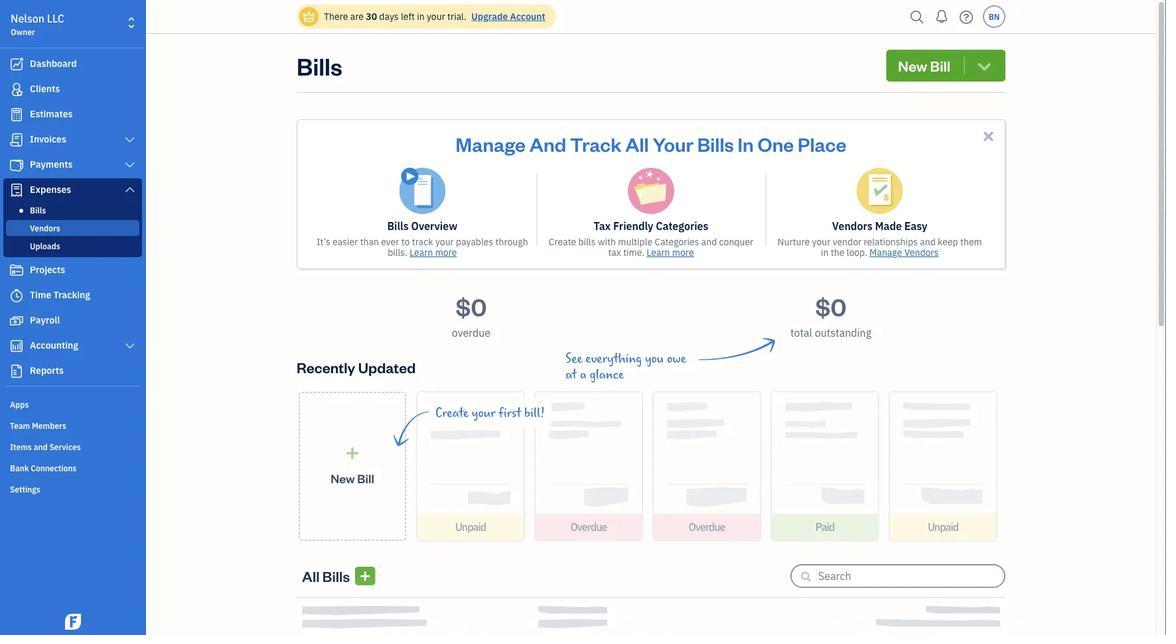 Task type: describe. For each thing, give the bounding box(es) containing it.
main element
[[0, 0, 179, 636]]

track
[[412, 236, 433, 248]]

in inside the nurture your vendor relationships and keep them in the loop.
[[821, 247, 829, 259]]

bills left in
[[697, 131, 734, 156]]

vendors made easy
[[832, 219, 927, 233]]

bills overview image
[[399, 168, 446, 214]]

money image
[[9, 315, 25, 328]]

invoices
[[30, 133, 66, 145]]

create bills with multiple categories and conquer tax time.
[[549, 236, 753, 259]]

$0 total outstanding
[[790, 291, 871, 340]]

one
[[758, 131, 794, 156]]

settings
[[10, 484, 40, 495]]

updated
[[358, 358, 416, 377]]

chevron large down image for accounting
[[124, 341, 136, 352]]

everything
[[585, 352, 642, 366]]

bill inside new bill button
[[930, 56, 950, 75]]

payment image
[[9, 159, 25, 172]]

upgrade
[[471, 10, 508, 23]]

through
[[495, 236, 528, 248]]

more for bills overview
[[435, 247, 457, 259]]

there are 30 days left in your trial. upgrade account
[[324, 10, 545, 23]]

tracking
[[53, 289, 90, 301]]

clients
[[30, 83, 60, 95]]

0 vertical spatial categories
[[656, 219, 708, 233]]

tax friendly categories
[[594, 219, 708, 233]]

payroll
[[30, 314, 60, 327]]

owner
[[11, 27, 35, 37]]

new bill button
[[886, 50, 1005, 82]]

first
[[499, 406, 521, 421]]

nurture
[[777, 236, 810, 248]]

multiple
[[618, 236, 652, 248]]

tax
[[594, 219, 611, 233]]

it's easier than ever to track your payables through bills.
[[317, 236, 528, 259]]

chevron large down image for invoices
[[124, 135, 136, 145]]

see everything you owe at a glance
[[565, 352, 686, 382]]

are
[[350, 10, 364, 23]]

apps link
[[3, 394, 142, 414]]

0 vertical spatial all
[[625, 131, 649, 156]]

dashboard image
[[9, 58, 25, 71]]

at
[[565, 368, 577, 382]]

dashboard link
[[3, 52, 142, 76]]

than
[[360, 236, 379, 248]]

bank
[[10, 463, 29, 474]]

nelson llc owner
[[11, 12, 64, 37]]

$0 for $0 total outstanding
[[815, 291, 847, 322]]

trial.
[[447, 10, 466, 23]]

upgrade account link
[[469, 10, 545, 23]]

chevrondown image
[[975, 56, 993, 75]]

2 horizontal spatial vendors
[[904, 247, 939, 259]]

and inside create bills with multiple categories and conquer tax time.
[[701, 236, 717, 248]]

client image
[[9, 83, 25, 96]]

bank connections link
[[3, 458, 142, 478]]

estimates link
[[3, 103, 142, 127]]

your inside the nurture your vendor relationships and keep them in the loop.
[[812, 236, 830, 248]]

reports link
[[3, 360, 142, 384]]

outstanding
[[815, 326, 871, 340]]

30
[[366, 10, 377, 23]]

go to help image
[[956, 7, 977, 27]]

with
[[598, 236, 616, 248]]

to
[[401, 236, 410, 248]]

see
[[565, 352, 582, 366]]

new bill button
[[886, 50, 1005, 82]]

team members
[[10, 421, 66, 431]]

bank connections
[[10, 463, 77, 474]]

tax friendly categories image
[[628, 168, 674, 214]]

projects link
[[3, 259, 142, 283]]

llc
[[47, 12, 64, 26]]

manage and track all your bills in one place
[[456, 131, 846, 156]]

0 horizontal spatial overdue
[[452, 326, 491, 340]]

recently
[[297, 358, 355, 377]]

your left the first
[[472, 406, 495, 421]]

manage for manage vendors
[[869, 247, 902, 259]]

2 horizontal spatial overdue
[[689, 521, 725, 535]]

payments
[[30, 158, 73, 171]]

it's
[[317, 236, 330, 248]]

items and services link
[[3, 437, 142, 457]]

them
[[960, 236, 982, 248]]

new inside button
[[898, 56, 927, 75]]

vendor
[[833, 236, 862, 248]]

nelson
[[11, 12, 45, 26]]

settings link
[[3, 479, 142, 499]]

bn button
[[983, 5, 1005, 28]]

days
[[379, 10, 399, 23]]

2 unpaid from the left
[[928, 521, 958, 535]]

total
[[790, 326, 812, 340]]

notifications image
[[931, 3, 952, 30]]

easier
[[333, 236, 358, 248]]

bn
[[989, 11, 1000, 22]]

paid
[[816, 521, 834, 535]]

estimates
[[30, 108, 73, 120]]

bills overview
[[387, 219, 457, 233]]

time.
[[623, 247, 644, 259]]

apps
[[10, 400, 29, 410]]

and inside main "element"
[[34, 442, 48, 453]]

a
[[580, 368, 587, 382]]

glance
[[590, 368, 624, 382]]

bills up to
[[387, 219, 409, 233]]

payables
[[456, 236, 493, 248]]

vendors for vendors
[[30, 223, 60, 234]]

tax
[[608, 247, 621, 259]]

0 horizontal spatial all
[[302, 567, 320, 586]]

plus image
[[345, 447, 360, 460]]

report image
[[9, 365, 25, 378]]

conquer
[[719, 236, 753, 248]]

$0 for $0 overdue
[[456, 291, 487, 322]]

vendors for vendors made easy
[[832, 219, 873, 233]]

create for create bills with multiple categories and conquer tax time.
[[549, 236, 576, 248]]

Search text field
[[818, 566, 1004, 587]]

place
[[798, 131, 846, 156]]

add a new bill image
[[359, 569, 371, 585]]

your inside it's easier than ever to track your payables through bills.
[[435, 236, 454, 248]]

vendors link
[[6, 220, 139, 236]]

invoice image
[[9, 133, 25, 147]]

nurture your vendor relationships and keep them in the loop.
[[777, 236, 982, 259]]

ever
[[381, 236, 399, 248]]



Task type: locate. For each thing, give the bounding box(es) containing it.
accounting
[[30, 339, 78, 352]]

1 vertical spatial create
[[435, 406, 469, 421]]

vendors
[[832, 219, 873, 233], [30, 223, 60, 234], [904, 247, 939, 259]]

there
[[324, 10, 348, 23]]

2 vertical spatial chevron large down image
[[124, 341, 136, 352]]

0 horizontal spatial vendors
[[30, 223, 60, 234]]

all left 'your'
[[625, 131, 649, 156]]

1 horizontal spatial overdue
[[570, 521, 607, 535]]

vendors made easy image
[[857, 168, 903, 214]]

bills
[[578, 236, 596, 248]]

create your first bill!
[[435, 406, 545, 421]]

more
[[435, 247, 457, 259], [672, 247, 694, 259]]

1 horizontal spatial bill
[[930, 56, 950, 75]]

1 horizontal spatial new
[[898, 56, 927, 75]]

chevron large down image
[[124, 135, 136, 145], [124, 160, 136, 171], [124, 341, 136, 352]]

categories inside create bills with multiple categories and conquer tax time.
[[655, 236, 699, 248]]

0 vertical spatial in
[[417, 10, 424, 23]]

learn more down overview
[[410, 247, 457, 259]]

learn for friendly
[[647, 247, 670, 259]]

freshbooks image
[[62, 615, 84, 630]]

your
[[427, 10, 445, 23], [435, 236, 454, 248], [812, 236, 830, 248], [472, 406, 495, 421]]

search image
[[907, 7, 928, 27]]

$0 down payables
[[456, 291, 487, 322]]

learn more down tax friendly categories
[[647, 247, 694, 259]]

1 vertical spatial in
[[821, 247, 829, 259]]

payments link
[[3, 153, 142, 177]]

categories down tax friendly categories
[[655, 236, 699, 248]]

create
[[549, 236, 576, 248], [435, 406, 469, 421]]

new bill link
[[299, 392, 406, 542]]

project image
[[9, 264, 25, 277]]

bill left chevrondown icon
[[930, 56, 950, 75]]

estimate image
[[9, 108, 25, 121]]

manage
[[456, 131, 526, 156], [869, 247, 902, 259]]

0 horizontal spatial more
[[435, 247, 457, 259]]

1 horizontal spatial create
[[549, 236, 576, 248]]

connections
[[31, 463, 77, 474]]

bills inside "bills" link
[[30, 205, 46, 216]]

and
[[529, 131, 566, 156]]

0 vertical spatial manage
[[456, 131, 526, 156]]

2 horizontal spatial and
[[920, 236, 936, 248]]

learn for overview
[[410, 247, 433, 259]]

timer image
[[9, 289, 25, 303]]

chevron large down image for payments
[[124, 160, 136, 171]]

and inside the nurture your vendor relationships and keep them in the loop.
[[920, 236, 936, 248]]

your left the
[[812, 236, 830, 248]]

1 more from the left
[[435, 247, 457, 259]]

new bill down plus image on the bottom
[[331, 471, 374, 487]]

1 $0 from the left
[[456, 291, 487, 322]]

0 horizontal spatial manage
[[456, 131, 526, 156]]

in right left
[[417, 10, 424, 23]]

overdue
[[452, 326, 491, 340], [570, 521, 607, 535], [689, 521, 725, 535]]

$0 inside $0 overdue
[[456, 291, 487, 322]]

your left trial.
[[427, 10, 445, 23]]

1 vertical spatial categories
[[655, 236, 699, 248]]

time tracking link
[[3, 284, 142, 308]]

payroll link
[[3, 309, 142, 333]]

vendors up the uploads
[[30, 223, 60, 234]]

bills
[[297, 50, 342, 81], [697, 131, 734, 156], [30, 205, 46, 216], [387, 219, 409, 233], [322, 567, 350, 586]]

1 chevron large down image from the top
[[124, 135, 136, 145]]

close image
[[981, 129, 996, 144]]

create left the first
[[435, 406, 469, 421]]

1 vertical spatial manage
[[869, 247, 902, 259]]

learn more for friendly
[[647, 247, 694, 259]]

and down "easy"
[[920, 236, 936, 248]]

clients link
[[3, 78, 142, 102]]

$0 inside $0 total outstanding
[[815, 291, 847, 322]]

time tracking
[[30, 289, 90, 301]]

learn more for overview
[[410, 247, 457, 259]]

bills left the "add a new bill" icon
[[322, 567, 350, 586]]

create left the "bills"
[[549, 236, 576, 248]]

expenses
[[30, 184, 71, 196]]

bill!
[[524, 406, 545, 421]]

bill
[[930, 56, 950, 75], [357, 471, 374, 487]]

expenses link
[[3, 179, 142, 202]]

track
[[570, 131, 622, 156]]

new bill down search image
[[898, 56, 950, 75]]

1 horizontal spatial new bill
[[898, 56, 950, 75]]

new down search image
[[898, 56, 927, 75]]

all left the "add a new bill" icon
[[302, 567, 320, 586]]

0 vertical spatial bill
[[930, 56, 950, 75]]

learn right bills.
[[410, 247, 433, 259]]

members
[[32, 421, 66, 431]]

team
[[10, 421, 30, 431]]

0 horizontal spatial unpaid
[[455, 521, 486, 535]]

more right 'track'
[[435, 247, 457, 259]]

uploads link
[[6, 238, 139, 254]]

bills down expenses
[[30, 205, 46, 216]]

0 horizontal spatial bill
[[357, 471, 374, 487]]

vendors up 'vendor'
[[832, 219, 873, 233]]

2 $0 from the left
[[815, 291, 847, 322]]

learn
[[410, 247, 433, 259], [647, 247, 670, 259]]

more down tax friendly categories
[[672, 247, 694, 259]]

bill down plus image on the bottom
[[357, 471, 374, 487]]

3 chevron large down image from the top
[[124, 341, 136, 352]]

crown image
[[302, 10, 316, 24]]

and left "conquer"
[[701, 236, 717, 248]]

1 vertical spatial new
[[331, 471, 355, 487]]

bills down crown icon
[[297, 50, 342, 81]]

your down overview
[[435, 236, 454, 248]]

items and services
[[10, 442, 81, 453]]

learn more
[[410, 247, 457, 259], [647, 247, 694, 259]]

uploads
[[30, 241, 60, 252]]

0 horizontal spatial and
[[34, 442, 48, 453]]

0 horizontal spatial create
[[435, 406, 469, 421]]

unpaid
[[455, 521, 486, 535], [928, 521, 958, 535]]

and
[[701, 236, 717, 248], [920, 236, 936, 248], [34, 442, 48, 453]]

learn right time.
[[647, 247, 670, 259]]

new bill inside new bill link
[[331, 471, 374, 487]]

vendors inside 'vendors' "link"
[[30, 223, 60, 234]]

1 horizontal spatial more
[[672, 247, 694, 259]]

projects
[[30, 264, 65, 276]]

categories up create bills with multiple categories and conquer tax time.
[[656, 219, 708, 233]]

in left the
[[821, 247, 829, 259]]

manage left and
[[456, 131, 526, 156]]

friendly
[[613, 219, 653, 233]]

bill inside new bill link
[[357, 471, 374, 487]]

create inside create bills with multiple categories and conquer tax time.
[[549, 236, 576, 248]]

create for create your first bill!
[[435, 406, 469, 421]]

you
[[645, 352, 664, 366]]

in
[[417, 10, 424, 23], [821, 247, 829, 259]]

1 horizontal spatial in
[[821, 247, 829, 259]]

1 horizontal spatial manage
[[869, 247, 902, 259]]

0 horizontal spatial $0
[[456, 291, 487, 322]]

manage vendors
[[869, 247, 939, 259]]

0 horizontal spatial new bill
[[331, 471, 374, 487]]

vendors down "easy"
[[904, 247, 939, 259]]

new bill
[[898, 56, 950, 75], [331, 471, 374, 487]]

all bills
[[302, 567, 350, 586]]

1 unpaid from the left
[[455, 521, 486, 535]]

keep
[[938, 236, 958, 248]]

bills link
[[6, 202, 139, 218]]

0 vertical spatial chevron large down image
[[124, 135, 136, 145]]

0 vertical spatial new bill
[[898, 56, 950, 75]]

1 vertical spatial chevron large down image
[[124, 160, 136, 171]]

all
[[625, 131, 649, 156], [302, 567, 320, 586]]

team members link
[[3, 415, 142, 435]]

recently updated
[[297, 358, 416, 377]]

new bill inside new bill button
[[898, 56, 950, 75]]

categories
[[656, 219, 708, 233], [655, 236, 699, 248]]

1 horizontal spatial $0
[[815, 291, 847, 322]]

1 horizontal spatial learn more
[[647, 247, 694, 259]]

1 horizontal spatial vendors
[[832, 219, 873, 233]]

account
[[510, 10, 545, 23]]

made
[[875, 219, 902, 233]]

$0 up outstanding
[[815, 291, 847, 322]]

manage for manage and track all your bills in one place
[[456, 131, 526, 156]]

0 horizontal spatial learn
[[410, 247, 433, 259]]

2 more from the left
[[672, 247, 694, 259]]

chart image
[[9, 340, 25, 353]]

1 horizontal spatial and
[[701, 236, 717, 248]]

1 vertical spatial bill
[[357, 471, 374, 487]]

1 learn from the left
[[410, 247, 433, 259]]

bills.
[[388, 247, 407, 259]]

1 horizontal spatial learn
[[647, 247, 670, 259]]

1 horizontal spatial all
[[625, 131, 649, 156]]

new down plus image on the bottom
[[331, 471, 355, 487]]

0 vertical spatial new
[[898, 56, 927, 75]]

1 vertical spatial new bill
[[331, 471, 374, 487]]

$0 overdue
[[452, 291, 491, 340]]

expense image
[[9, 184, 25, 197]]

owe
[[667, 352, 686, 366]]

relationships
[[864, 236, 918, 248]]

0 vertical spatial create
[[549, 236, 576, 248]]

chevron large down image
[[124, 184, 136, 195]]

1 vertical spatial all
[[302, 567, 320, 586]]

1 horizontal spatial unpaid
[[928, 521, 958, 535]]

the
[[831, 247, 844, 259]]

2 learn from the left
[[647, 247, 670, 259]]

0 horizontal spatial learn more
[[410, 247, 457, 259]]

2 chevron large down image from the top
[[124, 160, 136, 171]]

services
[[49, 442, 81, 453]]

0 horizontal spatial in
[[417, 10, 424, 23]]

and right items
[[34, 442, 48, 453]]

0 horizontal spatial new
[[331, 471, 355, 487]]

dashboard
[[30, 57, 77, 70]]

2 learn more from the left
[[647, 247, 694, 259]]

1 learn more from the left
[[410, 247, 457, 259]]

loop.
[[847, 247, 867, 259]]

items
[[10, 442, 32, 453]]

manage down made
[[869, 247, 902, 259]]

more for tax friendly categories
[[672, 247, 694, 259]]



Task type: vqa. For each thing, say whether or not it's contained in the screenshot.


